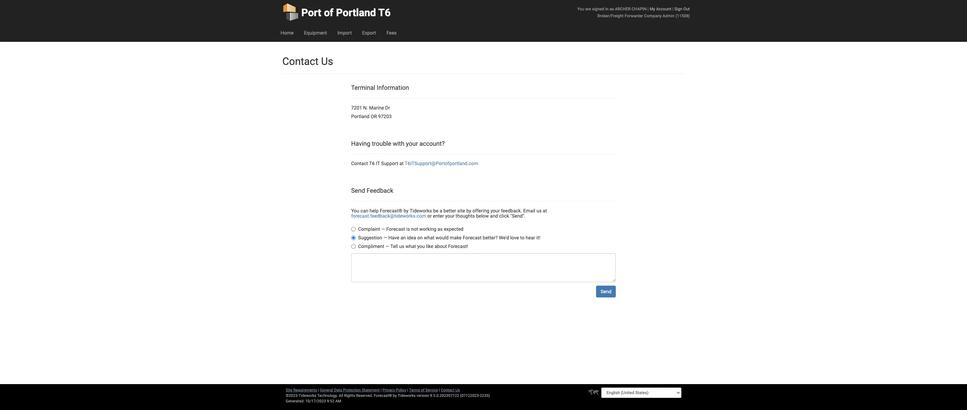 Task type: locate. For each thing, give the bounding box(es) containing it.
0 vertical spatial at
[[400, 161, 404, 166]]

1 vertical spatial as
[[438, 226, 443, 232]]

0 vertical spatial as
[[610, 7, 614, 11]]

sign
[[675, 7, 683, 11]]

or
[[371, 114, 377, 119]]

tideworks down policy
[[398, 394, 416, 398]]

of up version
[[421, 388, 425, 392]]

site
[[286, 388, 292, 392]]

you left can
[[351, 208, 359, 213]]

dr
[[385, 105, 390, 110]]

0 horizontal spatial by
[[393, 394, 397, 398]]

us right tell
[[399, 244, 404, 249]]

my account link
[[650, 7, 672, 11]]

1 vertical spatial —
[[384, 235, 387, 241]]

1 vertical spatial contact
[[351, 161, 368, 166]]

0 vertical spatial —
[[381, 226, 385, 232]]

2235)
[[480, 394, 490, 398]]

0 horizontal spatial of
[[324, 7, 334, 19]]

idea
[[407, 235, 416, 241]]

— left have
[[384, 235, 387, 241]]

1 horizontal spatial at
[[543, 208, 547, 213]]

you can help forecast® by tideworks be a better site by offering your feedback. email us at forecast.feedback@tideworks.com or enter your thoughts below and click "send".
[[351, 208, 547, 219]]

t6
[[378, 7, 391, 19], [369, 161, 375, 166]]

us inside you can help forecast® by tideworks be a better site by offering your feedback. email us at forecast.feedback@tideworks.com or enter your thoughts below and click "send".
[[537, 208, 542, 213]]

t6 up fees dropdown button
[[378, 7, 391, 19]]

help
[[370, 208, 379, 213]]

you for you are signed in as archer chapin | my account | sign out broker/freight forwarder company admin (11508)
[[578, 7, 584, 11]]

0 vertical spatial us
[[537, 208, 542, 213]]

0 horizontal spatial us
[[399, 244, 404, 249]]

policy
[[396, 388, 406, 392]]

rights
[[344, 394, 355, 398]]

1 vertical spatial at
[[543, 208, 547, 213]]

1 horizontal spatial as
[[610, 7, 614, 11]]

contact up the 9.5.0.202307122
[[441, 388, 455, 392]]

complaint — forecast is not working as expected
[[358, 226, 464, 232]]

0 vertical spatial contact
[[282, 55, 319, 67]]

of right port
[[324, 7, 334, 19]]

1 vertical spatial us
[[455, 388, 460, 392]]

us
[[537, 208, 542, 213], [399, 244, 404, 249]]

company
[[644, 13, 662, 18]]

0 vertical spatial forecast®
[[380, 208, 403, 213]]

1 vertical spatial portland
[[351, 114, 370, 119]]

1 vertical spatial send
[[601, 289, 612, 294]]

you inside the you are signed in as archer chapin | my account | sign out broker/freight forwarder company admin (11508)
[[578, 7, 584, 11]]

export
[[362, 30, 376, 36]]

0 vertical spatial portland
[[336, 7, 376, 19]]

—
[[381, 226, 385, 232], [384, 235, 387, 241], [386, 244, 389, 249]]

make
[[450, 235, 462, 241]]

contact down home
[[282, 55, 319, 67]]

technology.
[[317, 394, 338, 398]]

1 horizontal spatial contact
[[351, 161, 368, 166]]

None radio
[[351, 244, 356, 249]]

or
[[428, 213, 432, 219]]

home button
[[276, 24, 299, 41]]

you left are
[[578, 7, 584, 11]]

1 vertical spatial forecast®
[[374, 394, 392, 398]]

1 horizontal spatial by
[[404, 208, 409, 213]]

your right with
[[406, 140, 418, 147]]

portland up import
[[336, 7, 376, 19]]

by
[[404, 208, 409, 213], [466, 208, 471, 213], [393, 394, 397, 398]]

requirements
[[293, 388, 317, 392]]

fees button
[[381, 24, 402, 41]]

0 horizontal spatial what
[[406, 244, 416, 249]]

account
[[656, 7, 672, 11]]

click
[[499, 213, 509, 219]]

equipment
[[304, 30, 327, 36]]

forecast.feedback@tideworks.com
[[351, 213, 426, 219]]

None radio
[[351, 227, 356, 232], [351, 236, 356, 240], [351, 227, 356, 232], [351, 236, 356, 240]]

better?
[[483, 235, 498, 241]]

2 horizontal spatial contact
[[441, 388, 455, 392]]

forecast® down "privacy"
[[374, 394, 392, 398]]

us down equipment popup button
[[321, 55, 333, 67]]

— for tell
[[386, 244, 389, 249]]

tideworks inside you can help forecast® by tideworks be a better site by offering your feedback. email us at forecast.feedback@tideworks.com or enter your thoughts below and click "send".
[[410, 208, 432, 213]]

n.
[[363, 105, 368, 110]]

as right the in
[[610, 7, 614, 11]]

contact inside site requirements | general data protection statement | privacy policy | terms of service | contact us ©2023 tideworks technology. all rights reserved. forecast® by tideworks version 9.5.0.202307122 (07122023-2235) generated: 10/17/2023 9:52 am
[[441, 388, 455, 392]]

you for you can help forecast® by tideworks be a better site by offering your feedback. email us at forecast.feedback@tideworks.com or enter your thoughts below and click "send".
[[351, 208, 359, 213]]

1 horizontal spatial you
[[578, 7, 584, 11]]

forecast®
[[380, 208, 403, 213], [374, 394, 392, 398]]

fees
[[387, 30, 397, 36]]

privacy
[[383, 388, 395, 392]]

2 vertical spatial —
[[386, 244, 389, 249]]

broker/freight
[[598, 13, 624, 18]]

by up is
[[404, 208, 409, 213]]

| up the 9.5.0.202307122
[[439, 388, 440, 392]]

1 vertical spatial you
[[351, 208, 359, 213]]

your
[[406, 140, 418, 147], [491, 208, 500, 213], [445, 213, 455, 219]]

0 horizontal spatial forecast
[[386, 226, 405, 232]]

forecast® inside site requirements | general data protection statement | privacy policy | terms of service | contact us ©2023 tideworks technology. all rights reserved. forecast® by tideworks version 9.5.0.202307122 (07122023-2235) generated: 10/17/2023 9:52 am
[[374, 394, 392, 398]]

and
[[490, 213, 498, 219]]

1 horizontal spatial t6
[[378, 7, 391, 19]]

having trouble with your account?
[[351, 140, 445, 147]]

are
[[585, 7, 591, 11]]

2 vertical spatial contact
[[441, 388, 455, 392]]

at right support
[[400, 161, 404, 166]]

0 vertical spatial forecast
[[386, 226, 405, 232]]

us right email
[[537, 208, 542, 213]]

1 horizontal spatial your
[[445, 213, 455, 219]]

0 vertical spatial us
[[321, 55, 333, 67]]

complaint
[[358, 226, 380, 232]]

at
[[400, 161, 404, 166], [543, 208, 547, 213]]

send for send feedback
[[351, 187, 365, 194]]

10/17/2023
[[305, 399, 326, 404]]

1 vertical spatial what
[[406, 244, 416, 249]]

tideworks left be
[[410, 208, 432, 213]]

you inside you can help forecast® by tideworks be a better site by offering your feedback. email us at forecast.feedback@tideworks.com or enter your thoughts below and click "send".
[[351, 208, 359, 213]]

— right 'complaint'
[[381, 226, 385, 232]]

forecast right the make
[[463, 235, 482, 241]]

information
[[377, 84, 409, 91]]

as inside the you are signed in as archer chapin | my account | sign out broker/freight forwarder company admin (11508)
[[610, 7, 614, 11]]

what down idea
[[406, 244, 416, 249]]

None text field
[[351, 253, 616, 282]]

by down privacy policy link
[[393, 394, 397, 398]]

1 vertical spatial forecast
[[463, 235, 482, 241]]

1 horizontal spatial us
[[455, 388, 460, 392]]

0 vertical spatial send
[[351, 187, 365, 194]]

portland
[[336, 7, 376, 19], [351, 114, 370, 119]]

0 horizontal spatial you
[[351, 208, 359, 213]]

port of portland t6
[[301, 7, 391, 19]]

1 vertical spatial tideworks
[[398, 394, 416, 398]]

0 vertical spatial tideworks
[[410, 208, 432, 213]]

protection
[[343, 388, 361, 392]]

contact us link
[[441, 388, 460, 392]]

7201
[[351, 105, 362, 110]]

it!
[[537, 235, 541, 241]]

tideworks inside site requirements | general data protection statement | privacy policy | terms of service | contact us ©2023 tideworks technology. all rights reserved. forecast® by tideworks version 9.5.0.202307122 (07122023-2235) generated: 10/17/2023 9:52 am
[[398, 394, 416, 398]]

0 horizontal spatial send
[[351, 187, 365, 194]]

of inside site requirements | general data protection statement | privacy policy | terms of service | contact us ©2023 tideworks technology. all rights reserved. forecast® by tideworks version 9.5.0.202307122 (07122023-2235) generated: 10/17/2023 9:52 am
[[421, 388, 425, 392]]

your right below
[[491, 208, 500, 213]]

equipment button
[[299, 24, 332, 41]]

— left tell
[[386, 244, 389, 249]]

| left general at left bottom
[[318, 388, 319, 392]]

1 horizontal spatial of
[[421, 388, 425, 392]]

by right the site
[[466, 208, 471, 213]]

your right the a
[[445, 213, 455, 219]]

what up like
[[424, 235, 435, 241]]

1 vertical spatial us
[[399, 244, 404, 249]]

it
[[376, 161, 380, 166]]

send inside button
[[601, 289, 612, 294]]

portland down 7201
[[351, 114, 370, 119]]

trouble
[[372, 140, 391, 147]]

site
[[457, 208, 465, 213]]

at inside you can help forecast® by tideworks be a better site by offering your feedback. email us at forecast.feedback@tideworks.com or enter your thoughts below and click "send".
[[543, 208, 547, 213]]

t6 left it
[[369, 161, 375, 166]]

on
[[417, 235, 423, 241]]

forecast up have
[[386, 226, 405, 232]]

1 horizontal spatial forecast
[[463, 235, 482, 241]]

send
[[351, 187, 365, 194], [601, 289, 612, 294]]

email
[[523, 208, 535, 213]]

import button
[[332, 24, 357, 41]]

working
[[419, 226, 436, 232]]

forecast® inside you can help forecast® by tideworks be a better site by offering your feedback. email us at forecast.feedback@tideworks.com or enter your thoughts below and click "send".
[[380, 208, 403, 213]]

0 horizontal spatial as
[[438, 226, 443, 232]]

forecast.feedback@tideworks.com link
[[351, 213, 426, 219]]

1 horizontal spatial us
[[537, 208, 542, 213]]

what
[[424, 235, 435, 241], [406, 244, 416, 249]]

of
[[324, 7, 334, 19], [421, 388, 425, 392]]

0 horizontal spatial contact
[[282, 55, 319, 67]]

as up would
[[438, 226, 443, 232]]

as
[[610, 7, 614, 11], [438, 226, 443, 232]]

1 vertical spatial of
[[421, 388, 425, 392]]

0 horizontal spatial t6
[[369, 161, 375, 166]]

at right email
[[543, 208, 547, 213]]

0 vertical spatial you
[[578, 7, 584, 11]]

t6itsupport@portofportland.com link
[[405, 161, 478, 166]]

out
[[684, 7, 690, 11]]

0 horizontal spatial us
[[321, 55, 333, 67]]

contact left it
[[351, 161, 368, 166]]

forecast® right help at the left
[[380, 208, 403, 213]]

1 horizontal spatial send
[[601, 289, 612, 294]]

general
[[320, 388, 333, 392]]

tideworks
[[410, 208, 432, 213], [398, 394, 416, 398]]

about
[[435, 244, 447, 249]]

0 vertical spatial what
[[424, 235, 435, 241]]

port
[[301, 7, 321, 19]]

us up the 9.5.0.202307122
[[455, 388, 460, 392]]

1 horizontal spatial what
[[424, 235, 435, 241]]

0 horizontal spatial at
[[400, 161, 404, 166]]

have
[[389, 235, 399, 241]]



Task type: describe. For each thing, give the bounding box(es) containing it.
feedback
[[367, 187, 393, 194]]

chapin
[[632, 7, 647, 11]]

9.5.0.202307122
[[430, 394, 459, 398]]

having
[[351, 140, 370, 147]]

thoughts
[[456, 213, 475, 219]]

contact for contact t6 it support at t6itsupport@portofportland.com
[[351, 161, 368, 166]]

— for forecast
[[381, 226, 385, 232]]

| right policy
[[407, 388, 408, 392]]

data
[[334, 388, 342, 392]]

would
[[436, 235, 449, 241]]

©2023 tideworks
[[286, 394, 316, 398]]

| left sign
[[673, 7, 674, 11]]

terminal information
[[351, 84, 409, 91]]

signed
[[592, 7, 604, 11]]

— for have
[[384, 235, 387, 241]]

love
[[510, 235, 519, 241]]

feedback.
[[501, 208, 522, 213]]

enter
[[433, 213, 444, 219]]

portland inside port of portland t6 link
[[336, 7, 376, 19]]

us inside site requirements | general data protection statement | privacy policy | terms of service | contact us ©2023 tideworks technology. all rights reserved. forecast® by tideworks version 9.5.0.202307122 (07122023-2235) generated: 10/17/2023 9:52 am
[[455, 388, 460, 392]]

can
[[361, 208, 368, 213]]

2 horizontal spatial by
[[466, 208, 471, 213]]

hear
[[526, 235, 535, 241]]

general data protection statement link
[[320, 388, 380, 392]]

sign out link
[[675, 7, 690, 11]]

tell
[[390, 244, 398, 249]]

you
[[417, 244, 425, 249]]

reserved.
[[356, 394, 373, 398]]

in
[[605, 7, 609, 11]]

import
[[338, 30, 352, 36]]

compliment
[[358, 244, 384, 249]]

9:52
[[327, 399, 334, 404]]

we'd
[[499, 235, 509, 241]]

support
[[381, 161, 398, 166]]

2 horizontal spatial your
[[491, 208, 500, 213]]

service
[[426, 388, 438, 392]]

marine
[[369, 105, 384, 110]]

send button
[[596, 286, 616, 298]]

is
[[406, 226, 410, 232]]

a
[[440, 208, 442, 213]]

"send".
[[510, 213, 526, 219]]

| left "privacy"
[[381, 388, 382, 392]]

(11508)
[[676, 13, 690, 18]]

send feedback
[[351, 187, 393, 194]]

all
[[339, 394, 343, 398]]

admin
[[663, 13, 675, 18]]

below
[[476, 213, 489, 219]]

statement
[[362, 388, 380, 392]]

expected
[[444, 226, 464, 232]]

better
[[444, 208, 456, 213]]

7201 n. marine dr portland or 97203
[[351, 105, 392, 119]]

port of portland t6 link
[[282, 0, 391, 24]]

home
[[281, 30, 294, 36]]

0 horizontal spatial your
[[406, 140, 418, 147]]

export button
[[357, 24, 381, 41]]

to
[[520, 235, 525, 241]]

account?
[[420, 140, 445, 147]]

terminal
[[351, 84, 375, 91]]

1 vertical spatial t6
[[369, 161, 375, 166]]

be
[[433, 208, 439, 213]]

| left my
[[648, 7, 649, 11]]

contact for contact us
[[282, 55, 319, 67]]

my
[[650, 7, 655, 11]]

not
[[411, 226, 418, 232]]

send for send
[[601, 289, 612, 294]]

portland inside 7201 n. marine dr portland or 97203
[[351, 114, 370, 119]]

forwarder
[[625, 13, 643, 18]]

offering
[[473, 208, 489, 213]]

0 vertical spatial t6
[[378, 7, 391, 19]]

generated:
[[286, 399, 305, 404]]

compliment — tell us what you like about forecast!
[[358, 244, 468, 249]]

(07122023-
[[460, 394, 480, 398]]

terms
[[409, 388, 420, 392]]

site requirements link
[[286, 388, 317, 392]]

0 vertical spatial of
[[324, 7, 334, 19]]

you are signed in as archer chapin | my account | sign out broker/freight forwarder company admin (11508)
[[578, 7, 690, 18]]

by inside site requirements | general data protection statement | privacy policy | terms of service | contact us ©2023 tideworks technology. all rights reserved. forecast® by tideworks version 9.5.0.202307122 (07122023-2235) generated: 10/17/2023 9:52 am
[[393, 394, 397, 398]]

am
[[335, 399, 341, 404]]

site requirements | general data protection statement | privacy policy | terms of service | contact us ©2023 tideworks technology. all rights reserved. forecast® by tideworks version 9.5.0.202307122 (07122023-2235) generated: 10/17/2023 9:52 am
[[286, 388, 490, 404]]

terms of service link
[[409, 388, 438, 392]]



Task type: vqa. For each thing, say whether or not it's contained in the screenshot.
DCLI
no



